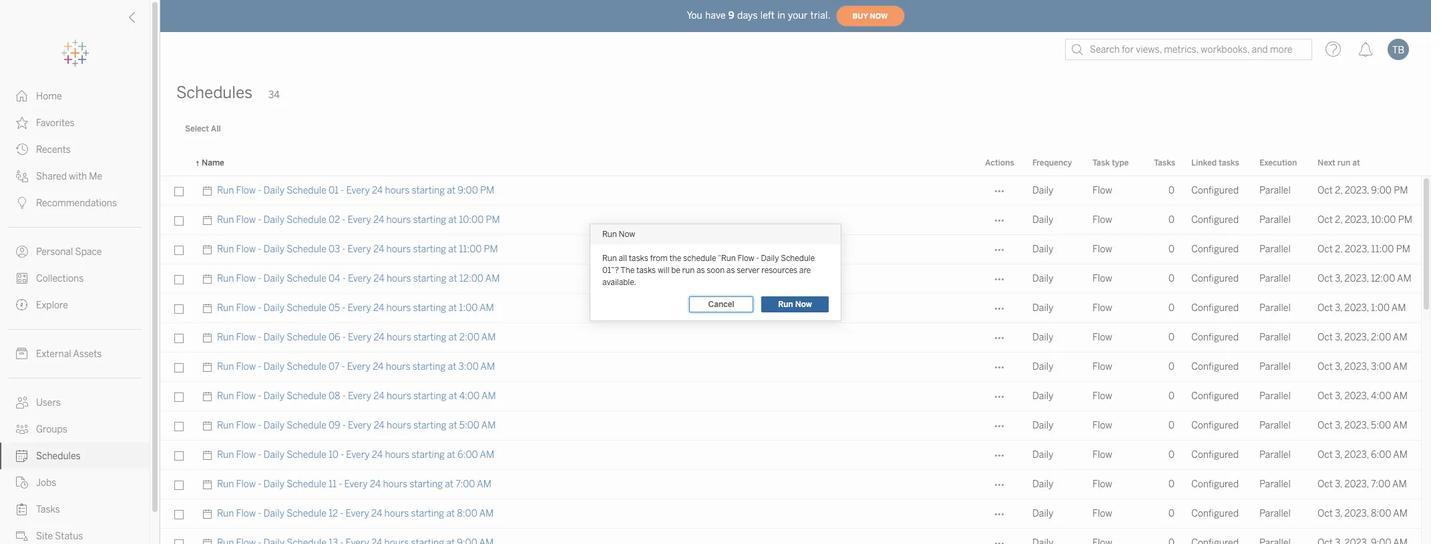 Task type: vqa. For each thing, say whether or not it's contained in the screenshot.
the bottommost database.
no



Task type: locate. For each thing, give the bounding box(es) containing it.
11 configured from the top
[[1192, 479, 1239, 490]]

0 for oct 3, 2023, 1:00 am
[[1169, 303, 1175, 314]]

schedule image for run flow - daily schedule 12 - every 24 hours starting at 8:00 am
[[202, 500, 217, 529]]

starting inside run flow - daily schedule 02 - every 24 hours starting at 10:00 pm link
[[413, 214, 446, 226]]

starting inside run flow - daily schedule 04 - every 24 hours starting at 12:00 am link
[[414, 273, 447, 285]]

run now up all
[[603, 230, 636, 239]]

4 parallel from the top
[[1260, 273, 1291, 285]]

flow
[[236, 185, 256, 196], [1093, 185, 1113, 196], [236, 214, 256, 226], [1093, 214, 1113, 226], [236, 244, 256, 255], [1093, 244, 1113, 255], [738, 254, 755, 263], [236, 273, 256, 285], [1093, 273, 1113, 285], [236, 303, 256, 314], [1093, 303, 1113, 314], [236, 332, 256, 343], [1093, 332, 1113, 343], [236, 361, 256, 373], [1093, 361, 1113, 373], [236, 391, 256, 402], [1093, 391, 1113, 402], [236, 420, 256, 432], [1093, 420, 1113, 432], [236, 450, 256, 461], [1093, 450, 1113, 461], [236, 479, 256, 490], [1093, 479, 1113, 490], [236, 508, 256, 520], [1093, 508, 1113, 520]]

recommendations
[[36, 198, 117, 209]]

run
[[217, 185, 234, 196], [217, 214, 234, 226], [603, 230, 617, 239], [217, 244, 234, 255], [603, 254, 617, 263], [217, 273, 234, 285], [779, 300, 794, 309], [217, 303, 234, 314], [217, 332, 234, 343], [217, 361, 234, 373], [217, 391, 234, 402], [217, 420, 234, 432], [217, 450, 234, 461], [217, 479, 234, 490], [217, 508, 234, 520]]

2023, up oct 3, 2023, 8:00 am
[[1345, 479, 1370, 490]]

schedules link
[[0, 443, 150, 470]]

server
[[737, 266, 760, 275]]

12 row from the top
[[160, 500, 1422, 529]]

external assets link
[[0, 341, 150, 367]]

5 2023, from the top
[[1345, 303, 1370, 314]]

run for 07
[[217, 361, 234, 373]]

1 horizontal spatial 3:00
[[1372, 361, 1392, 373]]

tasks down jobs
[[36, 504, 60, 516]]

0 horizontal spatial 8:00
[[457, 508, 478, 520]]

8 oct from the top
[[1318, 391, 1334, 402]]

1 horizontal spatial 1:00
[[1372, 303, 1391, 314]]

schedule for run flow - daily schedule 02 - every 24 hours starting at 10:00 pm
[[287, 214, 327, 226]]

starting inside 'run flow - daily schedule 12 - every 24 hours starting at 8:00 am' link
[[411, 508, 444, 520]]

oct up oct 3, 2023, 7:00 am
[[1318, 450, 1334, 461]]

site status link
[[0, 523, 150, 545]]

schedule for run flow - daily schedule 05 - every 24 hours starting at 1:00 am
[[287, 303, 327, 314]]

10 row from the top
[[160, 441, 1422, 470]]

me
[[89, 171, 102, 182]]

schedule image for run flow - daily schedule 10 - every 24 hours starting at 6:00 am
[[202, 441, 217, 470]]

6 parallel from the top
[[1260, 332, 1291, 343]]

every right 12
[[346, 508, 369, 520]]

2023, for 7:00
[[1345, 479, 1370, 490]]

schedule image for run flow - daily schedule 06 - every 24 hours starting at 2:00 am
[[202, 323, 217, 353]]

starting inside run flow - daily schedule 07 - every 24 hours starting at 3:00 am link
[[413, 361, 446, 373]]

starting inside 'run flow - daily schedule 08 - every 24 hours starting at 4:00 am' link
[[414, 391, 447, 402]]

starting for 1:00
[[413, 303, 446, 314]]

9 parallel from the top
[[1260, 420, 1291, 432]]

parallel for oct 3, 2023, 7:00 am
[[1260, 479, 1291, 490]]

by text only_f5he34f image for home
[[16, 90, 28, 102]]

2 vertical spatial 2,
[[1336, 244, 1343, 255]]

by text only_f5he34f image inside tasks link
[[16, 504, 28, 516]]

parallel for oct 2, 2023, 9:00 pm
[[1260, 185, 1291, 196]]

11 0 from the top
[[1169, 479, 1175, 490]]

1 9:00 from the left
[[458, 185, 478, 196]]

1 12:00 from the left
[[459, 273, 484, 285]]

0 horizontal spatial 1:00
[[459, 303, 478, 314]]

2:00
[[460, 332, 480, 343], [1372, 332, 1392, 343]]

every right "04"
[[348, 273, 372, 285]]

run now
[[603, 230, 636, 239], [779, 300, 813, 309]]

24 for 04
[[374, 273, 385, 285]]

row containing run flow - daily schedule 01 - every 24 hours starting at 9:00 pm
[[160, 176, 1422, 206]]

schedule image
[[202, 206, 217, 235], [202, 294, 217, 323], [202, 412, 217, 441], [202, 441, 217, 470]]

1 0 from the top
[[1169, 185, 1175, 196]]

personal
[[36, 247, 73, 258]]

schedule inside run flow - daily schedule 04 - every 24 hours starting at 12:00 am link
[[287, 273, 327, 285]]

tasks left linked
[[1155, 158, 1176, 168]]

24 down 'run flow - daily schedule 08 - every 24 hours starting at 4:00 am' link
[[374, 420, 385, 432]]

run for 11
[[217, 479, 234, 490]]

2023, up oct 3, 2023, 1:00 am
[[1345, 273, 1370, 285]]

13 row from the top
[[160, 529, 1422, 545]]

run flow - daily schedule 04 - every 24 hours starting at 12:00 am
[[217, 273, 500, 285]]

9 configured from the top
[[1192, 420, 1239, 432]]

schedule for run flow - daily schedule 08 - every 24 hours starting at 4:00 am
[[287, 391, 327, 402]]

every for 04
[[348, 273, 372, 285]]

2023, for 3:00
[[1345, 361, 1370, 373]]

navigation panel element
[[0, 40, 150, 545]]

1 horizontal spatial tasks
[[1155, 158, 1176, 168]]

at for run flow - daily schedule 01 - every 24 hours starting at 9:00 pm
[[447, 185, 456, 196]]

8 schedule image from the top
[[202, 500, 217, 529]]

schedule left 07
[[287, 361, 327, 373]]

oct down oct 2, 2023, 9:00 pm
[[1318, 214, 1334, 226]]

8 0 from the top
[[1169, 391, 1175, 402]]

schedule image for run flow - daily schedule 03 - every 24 hours starting at 11:00 pm
[[202, 235, 217, 265]]

grid containing run flow - daily schedule 01 - every 24 hours starting at 9:00 pm
[[160, 151, 1432, 545]]

0 horizontal spatial 3:00
[[459, 361, 479, 373]]

every right 05 at bottom
[[348, 303, 371, 314]]

6:00 inside 'link'
[[458, 450, 478, 461]]

24 inside 'link'
[[372, 450, 383, 461]]

resources
[[762, 266, 798, 275]]

tasks link
[[0, 496, 150, 523]]

6 oct from the top
[[1318, 332, 1334, 343]]

by text only_f5he34f image for collections
[[16, 273, 28, 285]]

schedule for run flow - daily schedule 07 - every 24 hours starting at 3:00 am
[[287, 361, 327, 373]]

by text only_f5he34f image left recents
[[16, 144, 28, 156]]

schedule inside 'run flow - daily schedule 08 - every 24 hours starting at 4:00 am' link
[[287, 391, 327, 402]]

12 oct from the top
[[1318, 508, 1334, 520]]

1 2:00 from the left
[[460, 332, 480, 343]]

row
[[160, 176, 1422, 206], [160, 206, 1422, 235], [160, 235, 1422, 265], [160, 265, 1422, 294], [160, 294, 1422, 323], [160, 323, 1422, 353], [160, 353, 1422, 382], [160, 382, 1422, 412], [160, 412, 1422, 441], [160, 441, 1422, 470], [160, 470, 1422, 500], [160, 500, 1422, 529], [160, 529, 1422, 545]]

now up all
[[619, 230, 636, 239]]

2 0 from the top
[[1169, 214, 1175, 226]]

12 configured from the top
[[1192, 508, 1239, 520]]

by text only_f5he34f image
[[16, 117, 28, 129], [16, 170, 28, 182], [16, 197, 28, 209], [16, 246, 28, 258], [16, 348, 28, 360], [16, 397, 28, 409], [16, 424, 28, 436], [16, 450, 28, 462], [16, 504, 28, 516]]

0 horizontal spatial 4:00
[[459, 391, 480, 402]]

by text only_f5he34f image inside 'recents' link
[[16, 144, 28, 156]]

1 vertical spatial run
[[683, 266, 695, 275]]

schedule left 03
[[287, 244, 327, 255]]

0 horizontal spatial 5:00
[[460, 420, 480, 432]]

hours inside 'link'
[[385, 450, 410, 461]]

every right 03
[[348, 244, 371, 255]]

2, down next run at
[[1336, 185, 1343, 196]]

run flow - daily schedule 07 - every 24 hours starting at 3:00 am link
[[217, 353, 495, 382]]

1 5:00 from the left
[[460, 420, 480, 432]]

3, for oct 3, 2023, 5:00 am
[[1336, 420, 1343, 432]]

starting for 10:00
[[413, 214, 446, 226]]

1 horizontal spatial 6:00
[[1372, 450, 1392, 461]]

7 parallel from the top
[[1260, 361, 1291, 373]]

oct for oct 3, 2023, 8:00 am
[[1318, 508, 1334, 520]]

1 6:00 from the left
[[458, 450, 478, 461]]

1 horizontal spatial as
[[727, 266, 735, 275]]

every right 07
[[347, 361, 371, 373]]

run flow - daily schedule 05 - every 24 hours starting at 1:00 am
[[217, 303, 494, 314]]

run now dialog
[[591, 224, 841, 320]]

row containing run flow - daily schedule 06 - every 24 hours starting at 2:00 am
[[160, 323, 1422, 353]]

0 horizontal spatial tasks
[[36, 504, 60, 516]]

3 oct from the top
[[1318, 244, 1334, 255]]

parallel for oct 3, 2023, 6:00 am
[[1260, 450, 1291, 461]]

external
[[36, 349, 71, 360]]

every inside 'link'
[[346, 450, 370, 461]]

schedule up are
[[781, 254, 815, 263]]

every right 08
[[348, 391, 372, 402]]

every right 11
[[344, 479, 368, 490]]

5 configured from the top
[[1192, 303, 1239, 314]]

1 horizontal spatial 10:00
[[1372, 214, 1397, 226]]

schedule inside the run flow - daily schedule 05 - every 24 hours starting at 1:00 am link
[[287, 303, 327, 314]]

24
[[372, 185, 383, 196], [373, 214, 384, 226], [373, 244, 384, 255], [374, 273, 385, 285], [374, 303, 385, 314], [374, 332, 385, 343], [373, 361, 384, 373], [374, 391, 385, 402], [374, 420, 385, 432], [372, 450, 383, 461], [370, 479, 381, 490], [372, 508, 382, 520]]

10 parallel from the top
[[1260, 450, 1291, 461]]

2023, down oct 3, 2023, 2:00 am
[[1345, 361, 1370, 373]]

by text only_f5he34f image inside explore link
[[16, 299, 28, 311]]

row containing run flow - daily schedule 03 - every 24 hours starting at 11:00 pm
[[160, 235, 1422, 265]]

1 vertical spatial tasks
[[36, 504, 60, 516]]

by text only_f5he34f image inside 'recommendations' "link"
[[16, 197, 28, 209]]

1 3, from the top
[[1336, 273, 1343, 285]]

now inside 'button'
[[870, 12, 888, 20]]

1 horizontal spatial 2:00
[[1372, 332, 1392, 343]]

3 2023, from the top
[[1345, 244, 1370, 255]]

5 by text only_f5he34f image from the top
[[16, 348, 28, 360]]

1 horizontal spatial schedules
[[176, 83, 253, 102]]

row containing run flow - daily schedule 08 - every 24 hours starting at 4:00 am
[[160, 382, 1422, 412]]

0 vertical spatial tasks
[[1155, 158, 1176, 168]]

2, down oct 2, 2023, 9:00 pm
[[1336, 214, 1343, 226]]

5 row from the top
[[160, 294, 1422, 323]]

0
[[1169, 185, 1175, 196], [1169, 214, 1175, 226], [1169, 244, 1175, 255], [1169, 273, 1175, 285], [1169, 303, 1175, 314], [1169, 332, 1175, 343], [1169, 361, 1175, 373], [1169, 391, 1175, 402], [1169, 420, 1175, 432], [1169, 450, 1175, 461], [1169, 479, 1175, 490], [1169, 508, 1175, 520]]

every right 01
[[346, 185, 370, 196]]

at
[[1353, 158, 1361, 168], [447, 185, 456, 196], [449, 214, 457, 226], [449, 244, 457, 255], [449, 273, 457, 285], [449, 303, 457, 314], [449, 332, 457, 343], [448, 361, 457, 373], [449, 391, 457, 402], [449, 420, 457, 432], [447, 450, 456, 461], [445, 479, 454, 490], [447, 508, 455, 520]]

24 down run flow - daily schedule 02 - every 24 hours starting at 10:00 pm link
[[373, 244, 384, 255]]

schedule image
[[202, 176, 217, 206], [202, 235, 217, 265], [202, 265, 217, 294], [202, 323, 217, 353], [202, 353, 217, 382], [202, 382, 217, 412], [202, 470, 217, 500], [202, 500, 217, 529], [202, 529, 217, 545]]

next
[[1318, 158, 1336, 168]]

starting inside the run flow - daily schedule 06 - every 24 hours starting at 2:00 am link
[[414, 332, 447, 343]]

2023,
[[1345, 185, 1370, 196], [1345, 214, 1370, 226], [1345, 244, 1370, 255], [1345, 273, 1370, 285], [1345, 303, 1370, 314], [1345, 332, 1370, 343], [1345, 361, 1370, 373], [1345, 391, 1370, 402], [1345, 420, 1370, 432], [1345, 450, 1370, 461], [1345, 479, 1370, 490], [1345, 508, 1370, 520]]

9 0 from the top
[[1169, 420, 1175, 432]]

schedule left 12
[[287, 508, 327, 520]]

2 parallel from the top
[[1260, 214, 1291, 226]]

1 horizontal spatial 12:00
[[1372, 273, 1396, 285]]

8 row from the top
[[160, 382, 1422, 412]]

2023, for 4:00
[[1345, 391, 1370, 402]]

0 horizontal spatial as
[[697, 266, 705, 275]]

hours up the run flow - daily schedule 09 - every 24 hours starting at 5:00 am
[[387, 391, 411, 402]]

daily inside run all tasks from the schedule "run flow - daily schedule 01"? the tasks will be run as soon as server resources are available.
[[761, 254, 779, 263]]

run inside run all tasks from the schedule "run flow - daily schedule 01"? the tasks will be run as soon as server resources are available.
[[603, 254, 617, 263]]

favorites link
[[0, 110, 150, 136]]

0 horizontal spatial schedules
[[36, 451, 81, 462]]

row group
[[160, 176, 1422, 545]]

6 by text only_f5he34f image from the top
[[16, 531, 28, 543]]

available.
[[603, 278, 637, 287]]

0 for oct 3, 2023, 12:00 am
[[1169, 273, 1175, 285]]

row containing run flow - daily schedule 12 - every 24 hours starting at 8:00 am
[[160, 500, 1422, 529]]

9 2023, from the top
[[1345, 420, 1370, 432]]

schedule left 06
[[287, 332, 327, 343]]

run for schedule
[[603, 254, 617, 263]]

tasks left will
[[637, 266, 656, 275]]

1 horizontal spatial 11:00
[[1372, 244, 1395, 255]]

3:00
[[459, 361, 479, 373], [1372, 361, 1392, 373]]

0 vertical spatial run
[[1338, 158, 1351, 168]]

24 for 11
[[370, 479, 381, 490]]

select
[[185, 124, 209, 134]]

08
[[329, 391, 341, 402]]

24 down run flow - daily schedule 07 - every 24 hours starting at 3:00 am link
[[374, 391, 385, 402]]

oct down oct 3, 2023, 2:00 am
[[1318, 361, 1334, 373]]

hours for 12
[[385, 508, 409, 520]]

hours down the run flow - daily schedule 06 - every 24 hours starting at 2:00 am link
[[386, 361, 411, 373]]

by text only_f5he34f image inside groups link
[[16, 424, 28, 436]]

by text only_f5he34f image inside the jobs link
[[16, 477, 28, 489]]

be
[[672, 266, 681, 275]]

4 2023, from the top
[[1345, 273, 1370, 285]]

external assets
[[36, 349, 102, 360]]

0 horizontal spatial run now
[[603, 230, 636, 239]]

8 parallel from the top
[[1260, 391, 1291, 402]]

run right be
[[683, 266, 695, 275]]

by text only_f5he34f image
[[16, 90, 28, 102], [16, 144, 28, 156], [16, 273, 28, 285], [16, 299, 28, 311], [16, 477, 28, 489], [16, 531, 28, 543]]

hours up run flow - daily schedule 02 - every 24 hours starting at 10:00 pm
[[385, 185, 410, 196]]

starting inside run flow - daily schedule 09 - every 24 hours starting at 5:00 am link
[[414, 420, 447, 432]]

run flow - daily schedule 02 - every 24 hours starting at 10:00 pm
[[217, 214, 500, 226]]

24 down run flow - daily schedule 09 - every 24 hours starting at 5:00 am link
[[372, 450, 383, 461]]

12 0 from the top
[[1169, 508, 1175, 520]]

schedule inside run flow - daily schedule 02 - every 24 hours starting at 10:00 pm link
[[287, 214, 327, 226]]

2023, for 6:00
[[1345, 450, 1370, 461]]

schedule inside run flow - daily schedule 10 - every 24 hours starting at 6:00 am 'link'
[[287, 450, 327, 461]]

by text only_f5he34f image left jobs
[[16, 477, 28, 489]]

6 configured from the top
[[1192, 332, 1239, 343]]

2 12:00 from the left
[[1372, 273, 1396, 285]]

0 horizontal spatial 11:00
[[459, 244, 482, 255]]

3 3, from the top
[[1336, 332, 1343, 343]]

hours down the run flow - daily schedule 03 - every 24 hours starting at 11:00 pm link
[[387, 273, 411, 285]]

1 horizontal spatial 4:00
[[1372, 391, 1392, 402]]

tasks
[[1219, 158, 1240, 168], [629, 254, 649, 263], [637, 266, 656, 275]]

24 up run flow - daily schedule 02 - every 24 hours starting at 10:00 pm
[[372, 185, 383, 196]]

schedule inside run flow - daily schedule 07 - every 24 hours starting at 3:00 am link
[[287, 361, 327, 373]]

hours down run flow - daily schedule 10 - every 24 hours starting at 6:00 am 'link'
[[383, 479, 408, 490]]

1 horizontal spatial now
[[796, 300, 813, 309]]

0 horizontal spatial 2:00
[[460, 332, 480, 343]]

at for run flow - daily schedule 11 - every 24 hours starting at 7:00 am
[[445, 479, 454, 490]]

5 schedule image from the top
[[202, 353, 217, 382]]

24 up run flow - daily schedule 07 - every 24 hours starting at 3:00 am
[[374, 332, 385, 343]]

oct up oct 3, 2023, 5:00 am
[[1318, 391, 1334, 402]]

1 4:00 from the left
[[459, 391, 480, 402]]

oct for oct 2, 2023, 11:00 pm
[[1318, 244, 1334, 255]]

10 oct from the top
[[1318, 450, 1334, 461]]

3, down oct 3, 2023, 2:00 am
[[1336, 361, 1343, 373]]

starting inside the run flow - daily schedule 05 - every 24 hours starting at 1:00 am link
[[413, 303, 446, 314]]

10 2023, from the top
[[1345, 450, 1370, 461]]

2023, for 2:00
[[1345, 332, 1370, 343]]

as down schedule
[[697, 266, 705, 275]]

starting inside run flow - daily schedule 01 - every 24 hours starting at 9:00 pm link
[[412, 185, 445, 196]]

4 by text only_f5he34f image from the top
[[16, 299, 28, 311]]

run inside 'link'
[[217, 450, 234, 461]]

3, for oct 3, 2023, 4:00 am
[[1336, 391, 1343, 402]]

at for run flow - daily schedule 09 - every 24 hours starting at 5:00 am
[[449, 420, 457, 432]]

oct 3, 2023, 1:00 am
[[1318, 303, 1407, 314]]

1 horizontal spatial 8:00
[[1372, 508, 1392, 520]]

by text only_f5he34f image inside favorites link
[[16, 117, 28, 129]]

0 vertical spatial schedules
[[176, 83, 253, 102]]

2 8:00 from the left
[[1372, 508, 1392, 520]]

2 horizontal spatial now
[[870, 12, 888, 20]]

schedule inside the run flow - daily schedule 03 - every 24 hours starting at 11:00 pm link
[[287, 244, 327, 255]]

schedules
[[176, 83, 253, 102], [36, 451, 81, 462]]

2023, up oct 2, 2023, 10:00 pm
[[1345, 185, 1370, 196]]

10:00
[[459, 214, 484, 226], [1372, 214, 1397, 226]]

4 configured from the top
[[1192, 273, 1239, 285]]

2 row from the top
[[160, 206, 1422, 235]]

24 down the run flow - daily schedule 03 - every 24 hours starting at 11:00 pm link
[[374, 273, 385, 285]]

6:00
[[458, 450, 478, 461], [1372, 450, 1392, 461]]

configured for oct 2, 2023, 11:00 pm
[[1192, 244, 1239, 255]]

7 3, from the top
[[1336, 450, 1343, 461]]

as down "run
[[727, 266, 735, 275]]

24 down run flow - daily schedule 10 - every 24 hours starting at 6:00 am 'link'
[[370, 479, 381, 490]]

recents
[[36, 144, 71, 156]]

configured for oct 3, 2023, 12:00 am
[[1192, 273, 1239, 285]]

0 horizontal spatial 7:00
[[456, 479, 475, 490]]

12 2023, from the top
[[1345, 508, 1370, 520]]

schedule for run flow - daily schedule 03 - every 24 hours starting at 11:00 pm
[[287, 244, 327, 255]]

schedule inside run flow - daily schedule 11 - every 24 hours starting at 7:00 am link
[[287, 479, 327, 490]]

schedules down the groups
[[36, 451, 81, 462]]

2 configured from the top
[[1192, 214, 1239, 226]]

12 parallel from the top
[[1260, 508, 1291, 520]]

1 vertical spatial run now
[[779, 300, 813, 309]]

3, up oct 3, 2023, 5:00 am
[[1336, 391, 1343, 402]]

row containing run flow - daily schedule 09 - every 24 hours starting at 5:00 am
[[160, 412, 1422, 441]]

1 horizontal spatial 7:00
[[1372, 479, 1391, 490]]

2 2, from the top
[[1336, 214, 1343, 226]]

by text only_f5he34f image inside collections link
[[16, 273, 28, 285]]

site status
[[36, 531, 83, 543]]

schedule image for run flow - daily schedule 09 - every 24 hours starting at 5:00 am
[[202, 412, 217, 441]]

days
[[738, 10, 758, 21]]

01
[[329, 185, 339, 196]]

2023, down oct 3, 2023, 4:00 am
[[1345, 420, 1370, 432]]

7:00
[[456, 479, 475, 490], [1372, 479, 1391, 490]]

1 horizontal spatial 5:00
[[1372, 420, 1392, 432]]

now down are
[[796, 300, 813, 309]]

3, up oct 3, 2023, 7:00 am
[[1336, 450, 1343, 461]]

collections
[[36, 273, 84, 285]]

0 vertical spatial 2,
[[1336, 185, 1343, 196]]

by text only_f5he34f image inside home link
[[16, 90, 28, 102]]

3 schedule image from the top
[[202, 265, 217, 294]]

hours down run flow - daily schedule 02 - every 24 hours starting at 10:00 pm link
[[387, 244, 411, 255]]

by text only_f5he34f image left home
[[16, 90, 28, 102]]

hours for 03
[[387, 244, 411, 255]]

0 vertical spatial now
[[870, 12, 888, 20]]

2023, down oct 3, 2023, 1:00 am
[[1345, 332, 1370, 343]]

every right 06
[[348, 332, 372, 343]]

type
[[1112, 158, 1129, 168]]

3, down oct 3, 2023, 1:00 am
[[1336, 332, 1343, 343]]

at for run flow - daily schedule 06 - every 24 hours starting at 2:00 am
[[449, 332, 457, 343]]

2023, up oct 3, 2023, 7:00 am
[[1345, 450, 1370, 461]]

run
[[1338, 158, 1351, 168], [683, 266, 695, 275]]

3 row from the top
[[160, 235, 1422, 265]]

by text only_f5he34f image inside site status link
[[16, 531, 28, 543]]

8 by text only_f5he34f image from the top
[[16, 450, 28, 462]]

06
[[329, 332, 341, 343]]

1 schedule image from the top
[[202, 176, 217, 206]]

schedule image for run flow - daily schedule 07 - every 24 hours starting at 3:00 am
[[202, 353, 217, 382]]

configured for oct 3, 2023, 1:00 am
[[1192, 303, 1239, 314]]

2 3, from the top
[[1336, 303, 1343, 314]]

row containing run flow - daily schedule 07 - every 24 hours starting at 3:00 am
[[160, 353, 1422, 382]]

row group containing run flow - daily schedule 01 - every 24 hours starting at 9:00 pm
[[160, 176, 1422, 545]]

24 down run flow - daily schedule 11 - every 24 hours starting at 7:00 am link on the left of page
[[372, 508, 382, 520]]

1 configured from the top
[[1192, 185, 1239, 196]]

24 down the run flow - daily schedule 06 - every 24 hours starting at 2:00 am link
[[373, 361, 384, 373]]

parallel for oct 3, 2023, 12:00 am
[[1260, 273, 1291, 285]]

tasks
[[1155, 158, 1176, 168], [36, 504, 60, 516]]

row containing run flow - daily schedule 11 - every 24 hours starting at 7:00 am
[[160, 470, 1422, 500]]

1:00
[[459, 303, 478, 314], [1372, 303, 1391, 314]]

schedule left '02'
[[287, 214, 327, 226]]

oct up oct 3, 2023, 2:00 am
[[1318, 303, 1334, 314]]

row containing run flow - daily schedule 10 - every 24 hours starting at 6:00 am
[[160, 441, 1422, 470]]

1 by text only_f5he34f image from the top
[[16, 117, 28, 129]]

1 oct from the top
[[1318, 185, 1334, 196]]

oct down oct 3, 2023, 1:00 am
[[1318, 332, 1334, 343]]

3 by text only_f5he34f image from the top
[[16, 273, 28, 285]]

run flow - daily schedule 06 - every 24 hours starting at 2:00 am
[[217, 332, 496, 343]]

tasks right all
[[629, 254, 649, 263]]

daily inside 'link'
[[264, 450, 285, 461]]

by text only_f5he34f image left the site
[[16, 531, 28, 543]]

10 0 from the top
[[1169, 450, 1175, 461]]

oct 3, 2023, 2:00 am
[[1318, 332, 1408, 343]]

parallel for oct 3, 2023, 5:00 am
[[1260, 420, 1291, 432]]

5 by text only_f5he34f image from the top
[[16, 477, 28, 489]]

hours for 06
[[387, 332, 411, 343]]

schedules up all
[[176, 83, 253, 102]]

schedule inside 'run flow - daily schedule 12 - every 24 hours starting at 8:00 am' link
[[287, 508, 327, 520]]

every for 07
[[347, 361, 371, 373]]

hours down 'run flow - daily schedule 08 - every 24 hours starting at 4:00 am' link
[[387, 420, 411, 432]]

24 up run flow - daily schedule 03 - every 24 hours starting at 11:00 pm
[[373, 214, 384, 226]]

next run at
[[1318, 158, 1361, 168]]

1 parallel from the top
[[1260, 185, 1291, 196]]

row containing run flow - daily schedule 04 - every 24 hours starting at 12:00 am
[[160, 265, 1422, 294]]

3, up oct 3, 2023, 1:00 am
[[1336, 273, 1343, 285]]

2, up oct 3, 2023, 12:00 am
[[1336, 244, 1343, 255]]

every right '02'
[[348, 214, 371, 226]]

0 horizontal spatial 10:00
[[459, 214, 484, 226]]

at inside 'link'
[[447, 450, 456, 461]]

hours for 08
[[387, 391, 411, 402]]

0 vertical spatial tasks
[[1219, 158, 1240, 168]]

05
[[329, 303, 340, 314]]

3, up oct 3, 2023, 8:00 am
[[1336, 479, 1343, 490]]

5 0 from the top
[[1169, 303, 1175, 314]]

1 horizontal spatial run now
[[779, 300, 813, 309]]

11 2023, from the top
[[1345, 479, 1370, 490]]

4 schedule image from the top
[[202, 441, 217, 470]]

users
[[36, 398, 61, 409]]

10 configured from the top
[[1192, 450, 1239, 461]]

am
[[486, 273, 500, 285], [1398, 273, 1412, 285], [480, 303, 494, 314], [1392, 303, 1407, 314], [482, 332, 496, 343], [1394, 332, 1408, 343], [481, 361, 495, 373], [1394, 361, 1408, 373], [482, 391, 496, 402], [1394, 391, 1408, 402], [482, 420, 496, 432], [1394, 420, 1408, 432], [480, 450, 495, 461], [1394, 450, 1409, 461], [477, 479, 492, 490], [1393, 479, 1408, 490], [479, 508, 494, 520], [1394, 508, 1408, 520]]

1 vertical spatial 2,
[[1336, 214, 1343, 226]]

oct up oct 3, 2023, 8:00 am
[[1318, 479, 1334, 490]]

starting inside run flow - daily schedule 11 - every 24 hours starting at 7:00 am link
[[410, 479, 443, 490]]

schedule left 01
[[287, 185, 327, 196]]

now right buy
[[870, 12, 888, 20]]

9 3, from the top
[[1336, 508, 1343, 520]]

by text only_f5he34f image inside the users link
[[16, 397, 28, 409]]

11 row from the top
[[160, 470, 1422, 500]]

2023, for 10:00
[[1345, 214, 1370, 226]]

2023, for 9:00
[[1345, 185, 1370, 196]]

schedule inside run flow - daily schedule 01 - every 24 hours starting at 9:00 pm link
[[287, 185, 327, 196]]

1 horizontal spatial run
[[1338, 158, 1351, 168]]

5 parallel from the top
[[1260, 303, 1291, 314]]

starting inside the run flow - daily schedule 03 - every 24 hours starting at 11:00 pm link
[[413, 244, 446, 255]]

hours up run flow - daily schedule 07 - every 24 hours starting at 3:00 am
[[387, 332, 411, 343]]

4 3, from the top
[[1336, 361, 1343, 373]]

6 0 from the top
[[1169, 332, 1175, 343]]

every right 10
[[346, 450, 370, 461]]

1 2023, from the top
[[1345, 185, 1370, 196]]

2023, up oct 3, 2023, 2:00 am
[[1345, 303, 1370, 314]]

3 0 from the top
[[1169, 244, 1175, 255]]

oct down next
[[1318, 185, 1334, 196]]

by text only_f5he34f image inside external assets link
[[16, 348, 28, 360]]

3 schedule image from the top
[[202, 412, 217, 441]]

tasks inside grid
[[1219, 158, 1240, 168]]

hours down run flow - daily schedule 11 - every 24 hours starting at 7:00 am link on the left of page
[[385, 508, 409, 520]]

at for run flow - daily schedule 10 - every 24 hours starting at 6:00 am
[[447, 450, 456, 461]]

1 horizontal spatial 9:00
[[1372, 185, 1392, 196]]

02
[[329, 214, 340, 226]]

-
[[258, 185, 261, 196], [341, 185, 344, 196], [258, 214, 261, 226], [342, 214, 346, 226], [258, 244, 261, 255], [342, 244, 346, 255], [757, 254, 760, 263], [258, 273, 261, 285], [343, 273, 346, 285], [258, 303, 261, 314], [342, 303, 346, 314], [258, 332, 261, 343], [343, 332, 346, 343], [258, 361, 261, 373], [342, 361, 345, 373], [258, 391, 261, 402], [343, 391, 346, 402], [258, 420, 261, 432], [343, 420, 346, 432], [258, 450, 261, 461], [341, 450, 344, 461], [258, 479, 261, 490], [339, 479, 342, 490], [258, 508, 261, 520], [340, 508, 344, 520]]

2023, up oct 3, 2023, 5:00 am
[[1345, 391, 1370, 402]]

shared with me
[[36, 171, 102, 182]]

oct down oct 3, 2023, 7:00 am
[[1318, 508, 1334, 520]]

3, for oct 3, 2023, 2:00 am
[[1336, 332, 1343, 343]]

hours up run flow - daily schedule 03 - every 24 hours starting at 11:00 pm
[[387, 214, 411, 226]]

3, for oct 3, 2023, 12:00 am
[[1336, 273, 1343, 285]]

schedule left "04"
[[287, 273, 327, 285]]

personal space
[[36, 247, 102, 258]]

24 down run flow - daily schedule 04 - every 24 hours starting at 12:00 am link
[[374, 303, 385, 314]]

now inside button
[[796, 300, 813, 309]]

by text only_f5he34f image inside schedules link
[[16, 450, 28, 462]]

0 for oct 3, 2023, 8:00 am
[[1169, 508, 1175, 520]]

am inside 'link'
[[480, 450, 495, 461]]

run right next
[[1338, 158, 1351, 168]]

oct 3, 2023, 8:00 am
[[1318, 508, 1408, 520]]

every for 12
[[346, 508, 369, 520]]

3 parallel from the top
[[1260, 244, 1291, 255]]

schedules inside schedules link
[[36, 451, 81, 462]]

in
[[778, 10, 786, 21]]

hours down run flow - daily schedule 09 - every 24 hours starting at 5:00 am link
[[385, 450, 410, 461]]

configured for oct 2, 2023, 9:00 pm
[[1192, 185, 1239, 196]]

0 horizontal spatial 9:00
[[458, 185, 478, 196]]

5 3, from the top
[[1336, 391, 1343, 402]]

grid
[[160, 151, 1432, 545]]

at for run flow - daily schedule 08 - every 24 hours starting at 4:00 am
[[449, 391, 457, 402]]

run for 10
[[217, 450, 234, 461]]

9:00
[[458, 185, 478, 196], [1372, 185, 1392, 196]]

24 for 10
[[372, 450, 383, 461]]

schedule inside run flow - daily schedule 09 - every 24 hours starting at 5:00 am link
[[287, 420, 327, 432]]

2 2:00 from the left
[[1372, 332, 1392, 343]]

0 horizontal spatial 6:00
[[458, 450, 478, 461]]

9 oct from the top
[[1318, 420, 1334, 432]]

2023, for 12:00
[[1345, 273, 1370, 285]]

flow inside 'link'
[[236, 450, 256, 461]]

3 2, from the top
[[1336, 244, 1343, 255]]

all
[[619, 254, 627, 263]]

2 schedule image from the top
[[202, 294, 217, 323]]

07
[[329, 361, 340, 373]]

run for 01
[[217, 185, 234, 196]]

0 horizontal spatial run
[[683, 266, 695, 275]]

2 vertical spatial now
[[796, 300, 813, 309]]

schedule
[[287, 185, 327, 196], [287, 214, 327, 226], [287, 244, 327, 255], [781, 254, 815, 263], [287, 273, 327, 285], [287, 303, 327, 314], [287, 332, 327, 343], [287, 361, 327, 373], [287, 391, 327, 402], [287, 420, 327, 432], [287, 450, 327, 461], [287, 479, 327, 490], [287, 508, 327, 520]]

by text only_f5he34f image inside shared with me link
[[16, 170, 28, 182]]

recommendations link
[[0, 190, 150, 216]]

2023, down oct 3, 2023, 7:00 am
[[1345, 508, 1370, 520]]

schedule inside run all tasks from the schedule "run flow - daily schedule 01"? the tasks will be run as soon as server resources are available.
[[781, 254, 815, 263]]

schedule left 05 at bottom
[[287, 303, 327, 314]]

24 for 09
[[374, 420, 385, 432]]

by text only_f5he34f image inside personal space link
[[16, 246, 28, 258]]

linked tasks
[[1192, 158, 1240, 168]]

8 2023, from the top
[[1345, 391, 1370, 402]]

0 for oct 3, 2023, 6:00 am
[[1169, 450, 1175, 461]]

every right 09
[[348, 420, 372, 432]]

0 horizontal spatial 12:00
[[459, 273, 484, 285]]

schedule inside the run flow - daily schedule 06 - every 24 hours starting at 2:00 am link
[[287, 332, 327, 343]]

row group inside grid
[[160, 176, 1422, 545]]

schedule left 10
[[287, 450, 327, 461]]

by text only_f5he34f image for personal space
[[16, 246, 28, 258]]

- inside run all tasks from the schedule "run flow - daily schedule 01"? the tasks will be run as soon as server resources are available.
[[757, 254, 760, 263]]

oct
[[1318, 185, 1334, 196], [1318, 214, 1334, 226], [1318, 244, 1334, 255], [1318, 273, 1334, 285], [1318, 303, 1334, 314], [1318, 332, 1334, 343], [1318, 361, 1334, 373], [1318, 391, 1334, 402], [1318, 420, 1334, 432], [1318, 450, 1334, 461], [1318, 479, 1334, 490], [1318, 508, 1334, 520]]

oct up oct 3, 2023, 1:00 am
[[1318, 273, 1334, 285]]

2023, down oct 2, 2023, 9:00 pm
[[1345, 214, 1370, 226]]

1 vertical spatial now
[[619, 230, 636, 239]]

run flow - daily schedule 12 - every 24 hours starting at 8:00 am link
[[217, 500, 494, 529]]

run inside grid
[[1338, 158, 1351, 168]]

7 0 from the top
[[1169, 361, 1175, 373]]

hours down run flow - daily schedule 04 - every 24 hours starting at 12:00 am link
[[387, 303, 411, 314]]

the
[[621, 266, 635, 275]]

run flow - daily schedule 01 - every 24 hours starting at 9:00 pm
[[217, 185, 495, 196]]

2:00 inside the run flow - daily schedule 06 - every 24 hours starting at 2:00 am link
[[460, 332, 480, 343]]

the
[[670, 254, 682, 263]]

by text only_f5he34f image left explore
[[16, 299, 28, 311]]

schedule left 09
[[287, 420, 327, 432]]

0 for oct 3, 2023, 3:00 am
[[1169, 361, 1175, 373]]

run flow - daily schedule 04 - every 24 hours starting at 12:00 am link
[[217, 265, 500, 294]]

2 by text only_f5he34f image from the top
[[16, 144, 28, 156]]

1 vertical spatial schedules
[[36, 451, 81, 462]]

oct for oct 3, 2023, 12:00 am
[[1318, 273, 1334, 285]]

3, down oct 3, 2023, 4:00 am
[[1336, 420, 1343, 432]]

left
[[761, 10, 775, 21]]

schedule image for run flow - daily schedule 08 - every 24 hours starting at 4:00 am
[[202, 382, 217, 412]]

run flow - daily schedule 02 - every 24 hours starting at 10:00 pm link
[[217, 206, 500, 235]]

by text only_f5he34f image for users
[[16, 397, 28, 409]]

6 2023, from the top
[[1345, 332, 1370, 343]]

starting inside run flow - daily schedule 10 - every 24 hours starting at 6:00 am 'link'
[[412, 450, 445, 461]]

configured for oct 3, 2023, 8:00 am
[[1192, 508, 1239, 520]]

by text only_f5he34f image left collections
[[16, 273, 28, 285]]

schedule left 08
[[287, 391, 327, 402]]

8 configured from the top
[[1192, 391, 1239, 402]]

1 schedule image from the top
[[202, 206, 217, 235]]

3, down oct 3, 2023, 7:00 am
[[1336, 508, 1343, 520]]



Task type: describe. For each thing, give the bounding box(es) containing it.
shared with me link
[[0, 163, 150, 190]]

oct 3, 2023, 6:00 am
[[1318, 450, 1409, 461]]

2 6:00 from the left
[[1372, 450, 1392, 461]]

hours for 04
[[387, 273, 411, 285]]

12
[[329, 508, 338, 520]]

1 1:00 from the left
[[459, 303, 478, 314]]

linked
[[1192, 158, 1217, 168]]

execution
[[1260, 158, 1298, 168]]

tasks inside grid
[[1155, 158, 1176, 168]]

home
[[36, 91, 62, 102]]

run flow - daily schedule 08 - every 24 hours starting at 4:00 am link
[[217, 382, 496, 412]]

run for 04
[[217, 273, 234, 285]]

all
[[211, 124, 221, 134]]

run for 06
[[217, 332, 234, 343]]

row containing run flow - daily schedule 02 - every 24 hours starting at 10:00 pm
[[160, 206, 1422, 235]]

by text only_f5he34f image for recommendations
[[16, 197, 28, 209]]

every for 10
[[346, 450, 370, 461]]

select all button
[[176, 121, 230, 137]]

24 for 12
[[372, 508, 382, 520]]

10
[[329, 450, 339, 461]]

3, for oct 3, 2023, 7:00 am
[[1336, 479, 1343, 490]]

run flow - daily schedule 10 - every 24 hours starting at 6:00 am
[[217, 450, 495, 461]]

status
[[55, 531, 83, 543]]

oct 3, 2023, 7:00 am
[[1318, 479, 1408, 490]]

starting for 6:00
[[412, 450, 445, 461]]

home link
[[0, 83, 150, 110]]

will
[[658, 266, 670, 275]]

2 9:00 from the left
[[1372, 185, 1392, 196]]

run flow - daily schedule 06 - every 24 hours starting at 2:00 am link
[[217, 323, 496, 353]]

shared
[[36, 171, 67, 182]]

oct 3, 2023, 5:00 am
[[1318, 420, 1408, 432]]

2023, for 5:00
[[1345, 420, 1370, 432]]

configured for oct 3, 2023, 3:00 am
[[1192, 361, 1239, 373]]

oct for oct 2, 2023, 9:00 pm
[[1318, 185, 1334, 196]]

run flow - daily schedule 09 - every 24 hours starting at 5:00 am
[[217, 420, 496, 432]]

personal space link
[[0, 239, 150, 265]]

schedule for run flow - daily schedule 04 - every 24 hours starting at 12:00 am
[[287, 273, 327, 285]]

at for run flow - daily schedule 02 - every 24 hours starting at 10:00 pm
[[449, 214, 457, 226]]

3, for oct 3, 2023, 3:00 am
[[1336, 361, 1343, 373]]

3, for oct 3, 2023, 8:00 am
[[1336, 508, 1343, 520]]

buy now button
[[836, 5, 905, 27]]

0 for oct 3, 2023, 7:00 am
[[1169, 479, 1175, 490]]

run flow - daily schedule 03 - every 24 hours starting at 11:00 pm
[[217, 244, 498, 255]]

1 11:00 from the left
[[459, 244, 482, 255]]

now for run now button
[[796, 300, 813, 309]]

schedule image for run flow - daily schedule 11 - every 24 hours starting at 7:00 am
[[202, 470, 217, 500]]

starting for 9:00
[[412, 185, 445, 196]]

task
[[1093, 158, 1110, 168]]

have
[[706, 10, 726, 21]]

at for run flow - daily schedule 05 - every 24 hours starting at 1:00 am
[[449, 303, 457, 314]]

0 horizontal spatial now
[[619, 230, 636, 239]]

run for 05
[[217, 303, 234, 314]]

by text only_f5he34f image for tasks
[[16, 504, 28, 516]]

0 for oct 2, 2023, 11:00 pm
[[1169, 244, 1175, 255]]

explore link
[[0, 292, 150, 319]]

oct for oct 3, 2023, 3:00 am
[[1318, 361, 1334, 373]]

trial.
[[811, 10, 831, 21]]

2 10:00 from the left
[[1372, 214, 1397, 226]]

2 7:00 from the left
[[1372, 479, 1391, 490]]

by text only_f5he34f image for groups
[[16, 424, 28, 436]]

by text only_f5he34f image for external assets
[[16, 348, 28, 360]]

configured for oct 3, 2023, 7:00 am
[[1192, 479, 1239, 490]]

by text only_f5he34f image for schedules
[[16, 450, 28, 462]]

schedule for run flow - daily schedule 10 - every 24 hours starting at 6:00 am
[[287, 450, 327, 461]]

3, for oct 3, 2023, 6:00 am
[[1336, 450, 1343, 461]]

1 7:00 from the left
[[456, 479, 475, 490]]

0 for oct 3, 2023, 5:00 am
[[1169, 420, 1175, 432]]

parallel for oct 2, 2023, 10:00 pm
[[1260, 214, 1291, 226]]

24 for 08
[[374, 391, 385, 402]]

schedule for run flow - daily schedule 06 - every 24 hours starting at 2:00 am
[[287, 332, 327, 343]]

2, for oct 2, 2023, 10:00 pm
[[1336, 214, 1343, 226]]

jobs link
[[0, 470, 150, 496]]

24 for 03
[[373, 244, 384, 255]]

4:00 inside 'run flow - daily schedule 08 - every 24 hours starting at 4:00 am' link
[[459, 391, 480, 402]]

at for run flow - daily schedule 12 - every 24 hours starting at 8:00 am
[[447, 508, 455, 520]]

run flow - daily schedule 07 - every 24 hours starting at 3:00 am
[[217, 361, 495, 373]]

oct for oct 3, 2023, 7:00 am
[[1318, 479, 1334, 490]]

groups link
[[0, 416, 150, 443]]

schedule
[[684, 254, 717, 263]]

configured for oct 3, 2023, 4:00 am
[[1192, 391, 1239, 402]]

starting for 12:00
[[414, 273, 447, 285]]

24 for 02
[[373, 214, 384, 226]]

2 11:00 from the left
[[1372, 244, 1395, 255]]

run flow - daily schedule 12 - every 24 hours starting at 8:00 am
[[217, 508, 494, 520]]

run now inside run now button
[[779, 300, 813, 309]]

oct 3, 2023, 3:00 am
[[1318, 361, 1408, 373]]

0 for oct 3, 2023, 2:00 am
[[1169, 332, 1175, 343]]

with
[[69, 171, 87, 182]]

every for 11
[[344, 479, 368, 490]]

configured for oct 3, 2023, 2:00 am
[[1192, 332, 1239, 343]]

schedule for run flow - daily schedule 11 - every 24 hours starting at 7:00 am
[[287, 479, 327, 490]]

buy now
[[853, 12, 888, 20]]

9 schedule image from the top
[[202, 529, 217, 545]]

1 as from the left
[[697, 266, 705, 275]]

every for 03
[[348, 244, 371, 255]]

every for 05
[[348, 303, 371, 314]]

run inside run all tasks from the schedule "run flow - daily schedule 01"? the tasks will be run as soon as server resources are available.
[[683, 266, 695, 275]]

oct 2, 2023, 10:00 pm
[[1318, 214, 1413, 226]]

run flow - daily schedule 03 - every 24 hours starting at 11:00 pm link
[[217, 235, 498, 265]]

hours for 10
[[385, 450, 410, 461]]

1 vertical spatial tasks
[[629, 254, 649, 263]]

assets
[[73, 349, 102, 360]]

favorites
[[36, 118, 75, 129]]

2023, for 1:00
[[1345, 303, 1370, 314]]

2 vertical spatial tasks
[[637, 266, 656, 275]]

schedule for run flow - daily schedule 12 - every 24 hours starting at 8:00 am
[[287, 508, 327, 520]]

1 3:00 from the left
[[459, 361, 479, 373]]

11
[[329, 479, 337, 490]]

1 8:00 from the left
[[457, 508, 478, 520]]

starting for 4:00
[[414, 391, 447, 402]]

24 for 06
[[374, 332, 385, 343]]

main navigation. press the up and down arrow keys to access links. element
[[0, 83, 150, 545]]

row containing run flow - daily schedule 05 - every 24 hours starting at 1:00 am
[[160, 294, 1422, 323]]

are
[[800, 266, 811, 275]]

run for 03
[[217, 244, 234, 255]]

run flow - daily schedule 09 - every 24 hours starting at 5:00 am link
[[217, 412, 496, 441]]

oct 3, 2023, 4:00 am
[[1318, 391, 1408, 402]]

flow inside run all tasks from the schedule "run flow - daily schedule 01"? the tasks will be run as soon as server resources are available.
[[738, 254, 755, 263]]

2 5:00 from the left
[[1372, 420, 1392, 432]]

schedule image for run flow - daily schedule 04 - every 24 hours starting at 12:00 am
[[202, 265, 217, 294]]

users link
[[0, 390, 150, 416]]

at for run flow - daily schedule 07 - every 24 hours starting at 3:00 am
[[448, 361, 457, 373]]

2 3:00 from the left
[[1372, 361, 1392, 373]]

from
[[650, 254, 668, 263]]

select all
[[185, 124, 221, 134]]

oct 2, 2023, 11:00 pm
[[1318, 244, 1411, 255]]

run flow - daily schedule 08 - every 24 hours starting at 4:00 am
[[217, 391, 496, 402]]

at for run flow - daily schedule 03 - every 24 hours starting at 11:00 pm
[[449, 244, 457, 255]]

by text only_f5he34f image for site status
[[16, 531, 28, 543]]

24 for 05
[[374, 303, 385, 314]]

09
[[329, 420, 341, 432]]

name
[[202, 158, 224, 168]]

parallel for oct 3, 2023, 8:00 am
[[1260, 508, 1291, 520]]

0 vertical spatial run now
[[603, 230, 636, 239]]

now for 'buy now' 'button'
[[870, 12, 888, 20]]

frequency
[[1033, 158, 1073, 168]]

collections link
[[0, 265, 150, 292]]

run for 12
[[217, 508, 234, 520]]

2023, for 11:00
[[1345, 244, 1370, 255]]

2, for oct 2, 2023, 9:00 pm
[[1336, 185, 1343, 196]]

jobs
[[36, 478, 56, 489]]

explore
[[36, 300, 68, 311]]

run flow - daily schedule 05 - every 24 hours starting at 1:00 am link
[[217, 294, 494, 323]]

configured for oct 3, 2023, 5:00 am
[[1192, 420, 1239, 432]]

hours for 07
[[386, 361, 411, 373]]

oct 3, 2023, 12:00 am
[[1318, 273, 1412, 285]]

site
[[36, 531, 53, 543]]

recents link
[[0, 136, 150, 163]]

run flow - daily schedule 11 - every 24 hours starting at 7:00 am
[[217, 479, 492, 490]]

run inside button
[[779, 300, 794, 309]]

starting for 8:00
[[411, 508, 444, 520]]

soon
[[707, 266, 725, 275]]

task type
[[1093, 158, 1129, 168]]

cancel
[[709, 300, 735, 309]]

2 as from the left
[[727, 266, 735, 275]]

actions
[[986, 158, 1015, 168]]

oct 2, 2023, 9:00 pm
[[1318, 185, 1409, 196]]

3, for oct 3, 2023, 1:00 am
[[1336, 303, 1343, 314]]

by text only_f5he34f image for jobs
[[16, 477, 28, 489]]

run flow - daily schedule 10 - every 24 hours starting at 6:00 am link
[[217, 441, 495, 470]]

01"?
[[603, 266, 619, 275]]

by text only_f5he34f image for explore
[[16, 299, 28, 311]]

at for run flow - daily schedule 04 - every 24 hours starting at 12:00 am
[[449, 273, 457, 285]]

oct for oct 3, 2023, 5:00 am
[[1318, 420, 1334, 432]]

run all tasks from the schedule "run flow - daily schedule 01"? the tasks will be run as soon as server resources are available.
[[603, 254, 815, 287]]

hours for 09
[[387, 420, 411, 432]]

oct for oct 2, 2023, 10:00 pm
[[1318, 214, 1334, 226]]

cancel button
[[690, 296, 754, 312]]

run for 08
[[217, 391, 234, 402]]

every for 08
[[348, 391, 372, 402]]

starting for 2:00
[[414, 332, 447, 343]]

schedule image for run flow - daily schedule 05 - every 24 hours starting at 1:00 am
[[202, 294, 217, 323]]

starting for 5:00
[[414, 420, 447, 432]]

1 10:00 from the left
[[459, 214, 484, 226]]

run now button
[[762, 296, 829, 312]]

2 1:00 from the left
[[1372, 303, 1391, 314]]

oct for oct 3, 2023, 2:00 am
[[1318, 332, 1334, 343]]

2 4:00 from the left
[[1372, 391, 1392, 402]]

tasks inside "main navigation. press the up and down arrow keys to access links." element
[[36, 504, 60, 516]]



